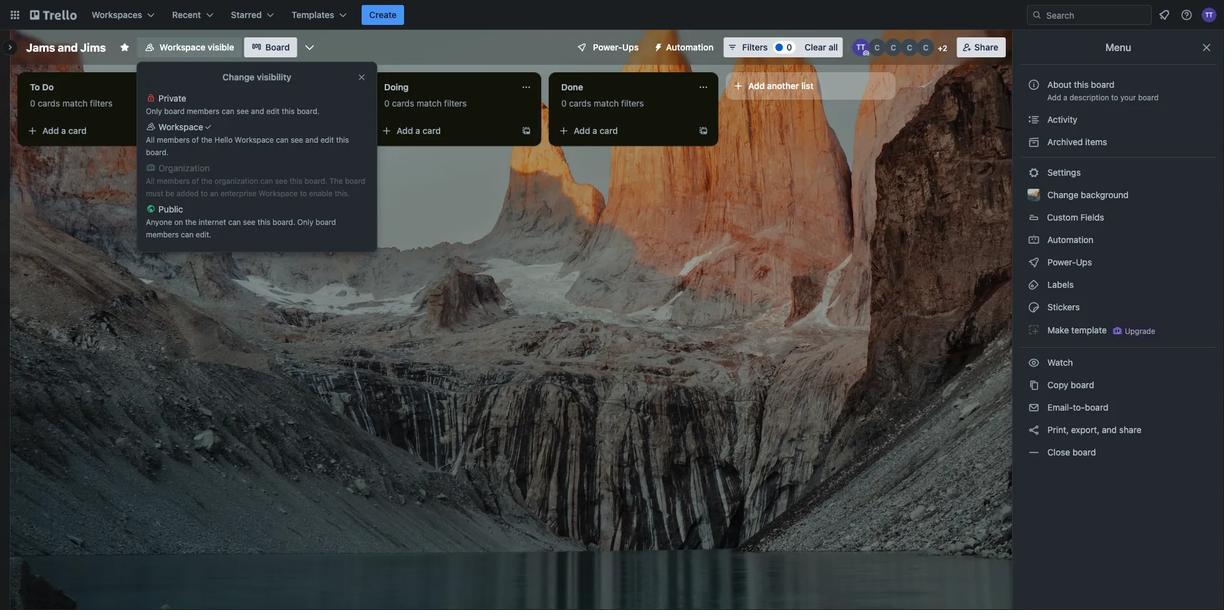 Task type: describe. For each thing, give the bounding box(es) containing it.
your
[[1121, 93, 1136, 102]]

doing
[[384, 82, 409, 92]]

all members of the hello workspace can see and edit this board.
[[146, 135, 349, 157]]

all
[[829, 42, 838, 52]]

terry turtle (terryturtle) image
[[852, 39, 870, 56]]

sm image for power-ups
[[1028, 256, 1040, 269]]

+
[[938, 44, 943, 52]]

terry turtle (terryturtle) image
[[1202, 7, 1217, 22]]

sm image for stickers
[[1028, 301, 1040, 314]]

private
[[158, 93, 186, 104]]

copy
[[1048, 380, 1069, 390]]

only board members can see and edit this board.
[[146, 107, 320, 115]]

recent
[[172, 10, 201, 20]]

activity link
[[1020, 110, 1217, 130]]

a right hello
[[238, 126, 243, 136]]

settings link
[[1020, 163, 1217, 183]]

to inside about this board add a description to your board
[[1112, 93, 1119, 102]]

cards for done
[[569, 98, 591, 109]]

automation inside button
[[666, 42, 714, 52]]

and left share
[[1102, 425, 1117, 435]]

2 add a card from the left
[[220, 126, 264, 136]]

and inside board name text field
[[58, 41, 78, 54]]

watch link
[[1020, 353, 1217, 373]]

add a card button for done
[[554, 121, 694, 141]]

+ 2
[[938, 44, 948, 52]]

make
[[1048, 325, 1069, 335]]

0 right private
[[207, 98, 212, 109]]

change for change background
[[1048, 190, 1079, 200]]

upgrade
[[1125, 327, 1156, 336]]

1 horizontal spatial power-
[[1048, 257, 1076, 268]]

board down private
[[164, 107, 185, 115]]

1 horizontal spatial to
[[300, 189, 307, 198]]

can right internet
[[228, 218, 241, 226]]

this inside anyone on the internet can see this board. only board members can edit.
[[258, 218, 271, 226]]

clear all
[[805, 42, 838, 52]]

share
[[1120, 425, 1142, 435]]

board up print, export, and share
[[1085, 403, 1109, 413]]

filters for doing
[[444, 98, 467, 109]]

0 for doing
[[384, 98, 390, 109]]

share
[[975, 42, 999, 52]]

close board
[[1045, 448, 1096, 458]]

be
[[166, 189, 174, 198]]

1 vertical spatial automation
[[1045, 235, 1094, 245]]

close board link
[[1020, 443, 1217, 463]]

about this board add a description to your board
[[1047, 80, 1159, 102]]

card for doing
[[423, 126, 441, 136]]

ups inside button
[[622, 42, 639, 52]]

2 card from the left
[[245, 126, 264, 136]]

another
[[767, 81, 799, 91]]

to-
[[1073, 403, 1085, 413]]

2 cards from the left
[[215, 98, 237, 109]]

see up all members of the hello workspace can see and edit this board.
[[237, 107, 249, 115]]

public
[[158, 204, 183, 215]]

stickers link
[[1020, 298, 1217, 317]]

the
[[329, 177, 343, 185]]

board inside anyone on the internet can see this board. only board members can edit.
[[316, 218, 336, 226]]

sm image inside automation button
[[649, 37, 666, 55]]

members inside all members of the hello workspace can see and edit this board.
[[157, 135, 190, 144]]

automation button
[[649, 37, 721, 57]]

add a card for to do
[[42, 126, 87, 136]]

filters
[[742, 42, 768, 52]]

automation link
[[1020, 230, 1217, 250]]

of for organization
[[192, 177, 199, 185]]

email-to-board
[[1045, 403, 1109, 413]]

0 left clear
[[787, 42, 792, 52]]

board link
[[244, 37, 297, 57]]

recent button
[[165, 5, 221, 25]]

this.
[[335, 189, 350, 198]]

2
[[943, 44, 948, 52]]

match for doing
[[417, 98, 442, 109]]

To Do text field
[[22, 77, 160, 97]]

organization
[[158, 163, 210, 173]]

starred button
[[223, 5, 282, 25]]

add a card for doing
[[397, 126, 441, 136]]

clarkrunnerman (clarkrunnerman) image
[[901, 39, 919, 56]]

workspace inside button
[[160, 42, 206, 52]]

star or unstar board image
[[120, 42, 130, 52]]

list
[[802, 81, 814, 91]]

c for connorobrien324 (connorobrien324) image at the right top of the page
[[923, 43, 929, 52]]

archived items link
[[1020, 132, 1217, 152]]

0 horizontal spatial only
[[146, 107, 162, 115]]

watch
[[1045, 358, 1076, 368]]

0 cards match filters for doing
[[384, 98, 467, 109]]

match for to do
[[62, 98, 88, 109]]

print, export, and share link
[[1020, 420, 1217, 440]]

add for create from template… image
[[220, 126, 236, 136]]

stickers
[[1045, 302, 1080, 312]]

0 for to do
[[30, 98, 35, 109]]

enterprise
[[221, 189, 257, 198]]

visible
[[208, 42, 234, 52]]

1 c button from the left
[[869, 39, 886, 56]]

board right your
[[1138, 93, 1159, 102]]

all members of the organization can see this board. the board must be added to an enterprise workspace to enable this.
[[146, 177, 365, 198]]

sm image for print, export, and share
[[1028, 424, 1040, 437]]

clear all button
[[800, 37, 843, 57]]

board. inside all members of the organization can see this board. the board must be added to an enterprise workspace to enable this.
[[305, 177, 327, 185]]

make template
[[1045, 325, 1107, 335]]

create
[[369, 10, 397, 20]]

0 cards match filters for done
[[561, 98, 644, 109]]

a for done
[[593, 126, 597, 136]]

members up hello
[[187, 107, 220, 115]]

visibility
[[257, 72, 291, 82]]

workspaces
[[92, 10, 142, 20]]

board. inside anyone on the internet can see this board. only board members can edit.
[[273, 218, 295, 226]]

2 add a card button from the left
[[200, 121, 339, 141]]

0 vertical spatial edit
[[266, 107, 280, 115]]

0 for done
[[561, 98, 567, 109]]

connorobrien324 (connorobrien324) image
[[917, 39, 935, 56]]

board inside all members of the organization can see this board. the board must be added to an enterprise workspace to enable this.
[[345, 177, 365, 185]]

0 cards match filters for to do
[[30, 98, 113, 109]]

cards for doing
[[392, 98, 414, 109]]

change background
[[1045, 190, 1129, 200]]

board
[[265, 42, 290, 52]]

sm image for automation
[[1028, 234, 1040, 246]]

add for create from template… icon for done
[[574, 126, 590, 136]]

4 c button from the left
[[917, 39, 935, 56]]

on
[[174, 218, 183, 226]]

a for doing
[[415, 126, 420, 136]]

board. inside all members of the hello workspace can see and edit this board.
[[146, 148, 169, 157]]

hello
[[215, 135, 233, 144]]

archived
[[1048, 137, 1083, 147]]

filters for to do
[[90, 98, 113, 109]]

sm image for email-to-board
[[1028, 402, 1040, 414]]

done
[[561, 82, 583, 92]]

do
[[42, 82, 54, 92]]

description
[[1070, 93, 1109, 102]]

sm image for labels
[[1028, 279, 1040, 291]]

workspaces button
[[84, 5, 162, 25]]

close popover image
[[357, 72, 367, 82]]

the inside anyone on the internet can see this board. only board members can edit.
[[185, 218, 197, 226]]

of for workspace
[[192, 135, 199, 144]]

export,
[[1071, 425, 1100, 435]]

christinaovera9 (christinaovera9) image
[[885, 39, 902, 56]]



Task type: locate. For each thing, give the bounding box(es) containing it.
to
[[30, 82, 40, 92]]

1 horizontal spatial create from template… image
[[521, 126, 531, 136]]

anyone
[[146, 218, 172, 226]]

2 vertical spatial the
[[185, 218, 197, 226]]

customize views image
[[304, 41, 316, 54]]

change down settings
[[1048, 190, 1079, 200]]

3 c from the left
[[907, 43, 913, 52]]

1 vertical spatial power-
[[1048, 257, 1076, 268]]

and down change visibility
[[251, 107, 264, 115]]

1 vertical spatial edit
[[321, 135, 334, 144]]

0 cards match filters
[[30, 98, 113, 109], [207, 98, 290, 109], [384, 98, 467, 109], [561, 98, 644, 109]]

see inside anyone on the internet can see this board. only board members can edit.
[[243, 218, 256, 226]]

1 horizontal spatial edit
[[321, 135, 334, 144]]

add a card down done
[[574, 126, 618, 136]]

enable
[[309, 189, 333, 198]]

c for clarkrunnerman (clarkrunnerman) icon
[[907, 43, 913, 52]]

add a card button down the 'to do' text field
[[22, 121, 162, 141]]

1 all from the top
[[146, 135, 155, 144]]

board down enable at the top of page
[[316, 218, 336, 226]]

0 vertical spatial only
[[146, 107, 162, 115]]

1 add a card button from the left
[[22, 121, 162, 141]]

add a card for done
[[574, 126, 618, 136]]

1 c from the left
[[875, 43, 880, 52]]

the left hello
[[201, 135, 212, 144]]

2 horizontal spatial create from template… image
[[699, 126, 709, 136]]

change
[[223, 72, 255, 82], [1048, 190, 1079, 200]]

0 vertical spatial power-ups
[[593, 42, 639, 52]]

power- down primary element
[[593, 42, 622, 52]]

2 match from the left
[[240, 98, 265, 109]]

about
[[1048, 80, 1072, 90]]

0 horizontal spatial power-
[[593, 42, 622, 52]]

sm image inside close board link
[[1028, 447, 1040, 459]]

sm image inside stickers link
[[1028, 301, 1040, 314]]

add another list button
[[726, 72, 896, 100]]

settings
[[1045, 167, 1081, 178]]

2 c from the left
[[891, 43, 896, 52]]

sm image for make template
[[1028, 324, 1040, 336]]

add down done
[[574, 126, 590, 136]]

match down the 'to do' text field
[[62, 98, 88, 109]]

sm image for close board
[[1028, 447, 1040, 459]]

filters down done text field
[[621, 98, 644, 109]]

4 sm image from the top
[[1028, 301, 1040, 314]]

members up organization
[[157, 135, 190, 144]]

add for to do's create from template… icon
[[42, 126, 59, 136]]

search image
[[1032, 10, 1042, 20]]

cards down done
[[569, 98, 591, 109]]

edit left create from template… image
[[321, 135, 334, 144]]

upgrade button
[[1110, 324, 1158, 339]]

this inside about this board add a description to your board
[[1074, 80, 1089, 90]]

a for to do
[[61, 126, 66, 136]]

copy board
[[1045, 380, 1094, 390]]

sm image inside "labels" link
[[1028, 279, 1040, 291]]

custom fields
[[1047, 212, 1104, 223]]

members inside all members of the organization can see this board. the board must be added to an enterprise workspace to enable this.
[[157, 177, 190, 185]]

cards up hello
[[215, 98, 237, 109]]

board up the to-
[[1071, 380, 1094, 390]]

add
[[748, 81, 765, 91], [1047, 93, 1061, 102], [42, 126, 59, 136], [220, 126, 236, 136], [397, 126, 413, 136], [574, 126, 590, 136]]

all inside all members of the hello workspace can see and edit this board.
[[146, 135, 155, 144]]

only down private
[[146, 107, 162, 115]]

copy board link
[[1020, 375, 1217, 395]]

this down visibility
[[282, 107, 295, 115]]

members up the be
[[157, 177, 190, 185]]

only inside anyone on the internet can see this board. only board members can edit.
[[297, 218, 314, 226]]

the right on
[[185, 218, 197, 226]]

email-to-board link
[[1020, 398, 1217, 418]]

0 horizontal spatial create from template… image
[[167, 126, 177, 136]]

workspace
[[160, 42, 206, 52], [158, 122, 203, 132], [235, 135, 274, 144], [259, 189, 298, 198]]

can inside all members of the hello workspace can see and edit this board.
[[276, 135, 289, 144]]

workspace right hello
[[235, 135, 274, 144]]

c right "this member is an admin of this board." image
[[875, 43, 880, 52]]

sm image inside watch link
[[1028, 357, 1040, 369]]

1 match from the left
[[62, 98, 88, 109]]

board down export,
[[1073, 448, 1096, 458]]

4 c from the left
[[923, 43, 929, 52]]

power-ups button
[[568, 37, 646, 57]]

sm image for settings
[[1028, 167, 1040, 179]]

0 down to
[[30, 98, 35, 109]]

match for done
[[594, 98, 619, 109]]

clear
[[805, 42, 826, 52]]

sm image inside email-to-board link
[[1028, 402, 1040, 414]]

1 horizontal spatial change
[[1048, 190, 1079, 200]]

1 vertical spatial all
[[146, 177, 155, 185]]

and left jims
[[58, 41, 78, 54]]

add a card button down doing text field at the left
[[377, 121, 516, 141]]

3 add a card from the left
[[397, 126, 441, 136]]

6 sm image from the top
[[1028, 357, 1040, 369]]

jams
[[26, 41, 55, 54]]

create from template… image for doing
[[521, 126, 531, 136]]

of up added
[[192, 177, 199, 185]]

sm image for archived items
[[1028, 136, 1040, 148]]

power- up labels
[[1048, 257, 1076, 268]]

create from template… image for done
[[699, 126, 709, 136]]

3 sm image from the top
[[1028, 234, 1040, 246]]

0 vertical spatial ups
[[622, 42, 639, 52]]

1 horizontal spatial only
[[297, 218, 314, 226]]

email-
[[1048, 403, 1073, 413]]

add another list
[[748, 81, 814, 91]]

2 0 cards match filters from the left
[[207, 98, 290, 109]]

background
[[1081, 190, 1129, 200]]

can up hello
[[222, 107, 234, 115]]

3 match from the left
[[417, 98, 442, 109]]

back to home image
[[30, 5, 77, 25]]

add a card button down done text field
[[554, 121, 694, 141]]

Done text field
[[554, 77, 691, 97]]

c for christinaovera9 (christinaovera9) image
[[891, 43, 896, 52]]

1 vertical spatial change
[[1048, 190, 1079, 200]]

ups
[[622, 42, 639, 52], [1076, 257, 1092, 268]]

add a card button for doing
[[377, 121, 516, 141]]

this down all members of the organization can see this board. the board must be added to an enterprise workspace to enable this.
[[258, 218, 271, 226]]

to
[[1112, 93, 1119, 102], [201, 189, 208, 198], [300, 189, 307, 198]]

workspace visible
[[160, 42, 234, 52]]

2 sm image from the top
[[1028, 136, 1040, 148]]

0 cards match filters down done text field
[[561, 98, 644, 109]]

0 down doing
[[384, 98, 390, 109]]

sm image inside "settings" link
[[1028, 167, 1040, 179]]

workspace inside all members of the organization can see this board. the board must be added to an enterprise workspace to enable this.
[[259, 189, 298, 198]]

Doing text field
[[377, 77, 514, 97]]

to left enable at the top of page
[[300, 189, 307, 198]]

match down done text field
[[594, 98, 619, 109]]

1 vertical spatial the
[[201, 177, 212, 185]]

a down done text field
[[593, 126, 597, 136]]

an
[[210, 189, 219, 198]]

change up only board members can see and edit this board.
[[223, 72, 255, 82]]

see right organization
[[275, 177, 288, 185]]

items
[[1086, 137, 1107, 147]]

0 vertical spatial automation
[[666, 42, 714, 52]]

share button
[[957, 37, 1006, 57]]

card down done text field
[[600, 126, 618, 136]]

board up description
[[1091, 80, 1115, 90]]

the up an
[[201, 177, 212, 185]]

workspace inside all members of the hello workspace can see and edit this board.
[[235, 135, 274, 144]]

of
[[192, 135, 199, 144], [192, 177, 199, 185]]

can up all members of the organization can see this board. the board must be added to an enterprise workspace to enable this.
[[276, 135, 289, 144]]

add down doing
[[397, 126, 413, 136]]

a inside about this board add a description to your board
[[1064, 93, 1068, 102]]

sm image inside automation link
[[1028, 234, 1040, 246]]

add a card button for to do
[[22, 121, 162, 141]]

power-ups
[[593, 42, 639, 52], [1045, 257, 1095, 268]]

sm image inside the print, export, and share link
[[1028, 424, 1040, 437]]

only
[[146, 107, 162, 115], [297, 218, 314, 226]]

to left an
[[201, 189, 208, 198]]

all for workspace
[[146, 135, 155, 144]]

can down on
[[181, 230, 194, 239]]

match down change visibility
[[240, 98, 265, 109]]

0 horizontal spatial change
[[223, 72, 255, 82]]

custom fields button
[[1020, 208, 1217, 228]]

card for done
[[600, 126, 618, 136]]

print,
[[1048, 425, 1069, 435]]

Board name text field
[[20, 37, 112, 57]]

Search field
[[1042, 6, 1151, 24]]

0 vertical spatial change
[[223, 72, 255, 82]]

1 sm image from the top
[[1028, 114, 1040, 126]]

create from template… image for to do
[[167, 126, 177, 136]]

3 card from the left
[[423, 126, 441, 136]]

sm image for copy board
[[1028, 379, 1040, 392]]

labels link
[[1020, 275, 1217, 295]]

3 filters from the left
[[444, 98, 467, 109]]

the for organization
[[201, 177, 212, 185]]

0 horizontal spatial power-ups
[[593, 42, 639, 52]]

open information menu image
[[1181, 9, 1193, 21]]

this inside all members of the organization can see this board. the board must be added to an enterprise workspace to enable this.
[[290, 177, 303, 185]]

1 of from the top
[[192, 135, 199, 144]]

this left "the"
[[290, 177, 303, 185]]

1 horizontal spatial power-ups
[[1045, 257, 1095, 268]]

create from template… image
[[167, 126, 177, 136], [521, 126, 531, 136], [699, 126, 709, 136]]

sm image for watch
[[1028, 357, 1040, 369]]

a
[[1064, 93, 1068, 102], [61, 126, 66, 136], [238, 126, 243, 136], [415, 126, 420, 136], [593, 126, 597, 136]]

edit
[[266, 107, 280, 115], [321, 135, 334, 144]]

2 create from template… image from the left
[[521, 126, 531, 136]]

can right organization
[[260, 177, 273, 185]]

create button
[[362, 5, 404, 25]]

this inside all members of the hello workspace can see and edit this board.
[[336, 135, 349, 144]]

5 sm image from the top
[[1028, 324, 1040, 336]]

0 horizontal spatial automation
[[666, 42, 714, 52]]

sm image inside activity link
[[1028, 114, 1040, 126]]

and inside all members of the hello workspace can see and edit this board.
[[305, 135, 318, 144]]

0 vertical spatial the
[[201, 135, 212, 144]]

add left another on the right top of the page
[[748, 81, 765, 91]]

1 cards from the left
[[38, 98, 60, 109]]

the inside all members of the organization can see this board. the board must be added to an enterprise workspace to enable this.
[[201, 177, 212, 185]]

all for organization
[[146, 177, 155, 185]]

of inside all members of the hello workspace can see and edit this board.
[[192, 135, 199, 144]]

a down doing text field at the left
[[415, 126, 420, 136]]

activity
[[1045, 114, 1078, 125]]

2 c button from the left
[[885, 39, 902, 56]]

0 down done
[[561, 98, 567, 109]]

card for to do
[[68, 126, 87, 136]]

see down enterprise
[[243, 218, 256, 226]]

sm image for activity
[[1028, 114, 1040, 126]]

add a card
[[42, 126, 87, 136], [220, 126, 264, 136], [397, 126, 441, 136], [574, 126, 618, 136]]

ups down primary element
[[622, 42, 639, 52]]

sm image inside archived items link
[[1028, 136, 1040, 148]]

3 0 cards match filters from the left
[[384, 98, 467, 109]]

add a card down do
[[42, 126, 87, 136]]

organization
[[215, 177, 258, 185]]

add down only board members can see and edit this board.
[[220, 126, 236, 136]]

sm image
[[649, 37, 666, 55], [1028, 167, 1040, 179], [1028, 256, 1040, 269], [1028, 279, 1040, 291], [1028, 379, 1040, 392], [1028, 424, 1040, 437], [1028, 447, 1040, 459]]

cards for to do
[[38, 98, 60, 109]]

c right chestercheeetah (chestercheeetah) icon
[[891, 43, 896, 52]]

to do
[[30, 82, 54, 92]]

1 vertical spatial of
[[192, 177, 199, 185]]

2 horizontal spatial to
[[1112, 93, 1119, 102]]

4 cards from the left
[[569, 98, 591, 109]]

cards down do
[[38, 98, 60, 109]]

sm image inside copy board link
[[1028, 379, 1040, 392]]

1 card from the left
[[68, 126, 87, 136]]

0 notifications image
[[1157, 7, 1172, 22]]

1 vertical spatial ups
[[1076, 257, 1092, 268]]

this up description
[[1074, 80, 1089, 90]]

power-ups up labels
[[1045, 257, 1095, 268]]

card
[[68, 126, 87, 136], [245, 126, 264, 136], [423, 126, 441, 136], [600, 126, 618, 136]]

7 sm image from the top
[[1028, 402, 1040, 414]]

chestercheeetah (chestercheeetah) image
[[869, 39, 886, 56]]

c inside icon
[[907, 43, 913, 52]]

all
[[146, 135, 155, 144], [146, 177, 155, 185]]

must
[[146, 189, 163, 198]]

1 horizontal spatial ups
[[1076, 257, 1092, 268]]

ups down automation link
[[1076, 257, 1092, 268]]

filters down the 'to do' text field
[[90, 98, 113, 109]]

add a card button down only board members can see and edit this board.
[[200, 121, 339, 141]]

1 horizontal spatial automation
[[1045, 235, 1094, 245]]

internet
[[199, 218, 226, 226]]

only down enable at the top of page
[[297, 218, 314, 226]]

power-ups link
[[1020, 253, 1217, 273]]

add for create from template… icon corresponding to doing
[[397, 126, 413, 136]]

card down the 'to do' text field
[[68, 126, 87, 136]]

and left create from template… image
[[305, 135, 318, 144]]

1 create from template… image from the left
[[167, 126, 177, 136]]

workspace down recent in the top left of the page
[[160, 42, 206, 52]]

4 add a card button from the left
[[554, 121, 694, 141]]

the inside all members of the hello workspace can see and edit this board.
[[201, 135, 212, 144]]

2 all from the top
[[146, 177, 155, 185]]

4 add a card from the left
[[574, 126, 618, 136]]

1 vertical spatial only
[[297, 218, 314, 226]]

add down do
[[42, 126, 59, 136]]

workspace right enterprise
[[259, 189, 298, 198]]

4 match from the left
[[594, 98, 619, 109]]

of left hello
[[192, 135, 199, 144]]

members
[[187, 107, 220, 115], [157, 135, 190, 144], [157, 177, 190, 185], [146, 230, 179, 239]]

can inside all members of the organization can see this board. the board must be added to an enterprise workspace to enable this.
[[260, 177, 273, 185]]

starred
[[231, 10, 262, 20]]

0 cards match filters down doing text field at the left
[[384, 98, 467, 109]]

edit inside all members of the hello workspace can see and edit this board.
[[321, 135, 334, 144]]

3 c button from the left
[[901, 39, 919, 56]]

power-ups inside button
[[593, 42, 639, 52]]

1 filters from the left
[[90, 98, 113, 109]]

labels
[[1045, 280, 1074, 290]]

3 create from template… image from the left
[[699, 126, 709, 136]]

workspace down private
[[158, 122, 203, 132]]

sm image inside power-ups link
[[1028, 256, 1040, 269]]

0 cards match filters down the 'to do' text field
[[30, 98, 113, 109]]

change for change visibility
[[223, 72, 255, 82]]

anyone on the internet can see this board. only board members can edit.
[[146, 218, 336, 239]]

sm image
[[1028, 114, 1040, 126], [1028, 136, 1040, 148], [1028, 234, 1040, 246], [1028, 301, 1040, 314], [1028, 324, 1040, 336], [1028, 357, 1040, 369], [1028, 402, 1040, 414]]

0 vertical spatial of
[[192, 135, 199, 144]]

card down only board members can see and edit this board.
[[245, 126, 264, 136]]

of inside all members of the organization can see this board. the board must be added to an enterprise workspace to enable this.
[[192, 177, 199, 185]]

switch to… image
[[9, 9, 21, 21]]

c left + in the right of the page
[[923, 43, 929, 52]]

c for chestercheeetah (chestercheeetah) icon
[[875, 43, 880, 52]]

0 horizontal spatial edit
[[266, 107, 280, 115]]

close
[[1048, 448, 1070, 458]]

template
[[1072, 325, 1107, 335]]

1 vertical spatial power-ups
[[1045, 257, 1095, 268]]

create from template… image
[[344, 126, 354, 136]]

cards down doing
[[392, 98, 414, 109]]

see inside all members of the organization can see this board. the board must be added to an enterprise workspace to enable this.
[[275, 177, 288, 185]]

power- inside button
[[593, 42, 622, 52]]

add a card down doing
[[397, 126, 441, 136]]

a down the 'to do' text field
[[61, 126, 66, 136]]

card down doing text field at the left
[[423, 126, 441, 136]]

custom
[[1047, 212, 1078, 223]]

4 filters from the left
[[621, 98, 644, 109]]

templates
[[292, 10, 334, 20]]

1 add a card from the left
[[42, 126, 87, 136]]

archived items
[[1045, 137, 1107, 147]]

3 cards from the left
[[392, 98, 414, 109]]

1 0 cards match filters from the left
[[30, 98, 113, 109]]

this member is an admin of this board. image
[[864, 51, 869, 56]]

edit.
[[196, 230, 211, 239]]

to left your
[[1112, 93, 1119, 102]]

0 horizontal spatial ups
[[622, 42, 639, 52]]

fields
[[1081, 212, 1104, 223]]

c right christinaovera9 (christinaovera9) image
[[907, 43, 913, 52]]

0 horizontal spatial to
[[201, 189, 208, 198]]

c inside icon
[[875, 43, 880, 52]]

all inside all members of the organization can see this board. the board must be added to an enterprise workspace to enable this.
[[146, 177, 155, 185]]

change visibility
[[223, 72, 291, 82]]

match down doing text field at the left
[[417, 98, 442, 109]]

a down about
[[1064, 93, 1068, 102]]

filters down doing text field at the left
[[444, 98, 467, 109]]

templates button
[[284, 5, 354, 25]]

menu
[[1106, 41, 1132, 53]]

board up this.
[[345, 177, 365, 185]]

edit down visibility
[[266, 107, 280, 115]]

this up "the"
[[336, 135, 349, 144]]

workspace visible button
[[137, 37, 242, 57]]

4 0 cards match filters from the left
[[561, 98, 644, 109]]

and
[[58, 41, 78, 54], [251, 107, 264, 115], [305, 135, 318, 144], [1102, 425, 1117, 435]]

2 filters from the left
[[267, 98, 290, 109]]

print, export, and share
[[1045, 425, 1142, 435]]

see inside all members of the hello workspace can see and edit this board.
[[291, 135, 303, 144]]

3 add a card button from the left
[[377, 121, 516, 141]]

change background link
[[1020, 185, 1217, 205]]

add a card down only board members can see and edit this board.
[[220, 126, 264, 136]]

added
[[177, 189, 199, 198]]

the for workspace
[[201, 135, 212, 144]]

4 card from the left
[[600, 126, 618, 136]]

add inside button
[[748, 81, 765, 91]]

jams and jims
[[26, 41, 106, 54]]

add inside about this board add a description to your board
[[1047, 93, 1061, 102]]

the
[[201, 135, 212, 144], [201, 177, 212, 185], [185, 218, 197, 226]]

members inside anyone on the internet can see this board. only board members can edit.
[[146, 230, 179, 239]]

primary element
[[0, 0, 1224, 30]]

0 vertical spatial all
[[146, 135, 155, 144]]

0 cards match filters down change visibility
[[207, 98, 290, 109]]

filters for done
[[621, 98, 644, 109]]

filters down visibility
[[267, 98, 290, 109]]

see left create from template… image
[[291, 135, 303, 144]]

2 of from the top
[[192, 177, 199, 185]]

members down anyone
[[146, 230, 179, 239]]

0 vertical spatial power-
[[593, 42, 622, 52]]



Task type: vqa. For each thing, say whether or not it's contained in the screenshot.
can
yes



